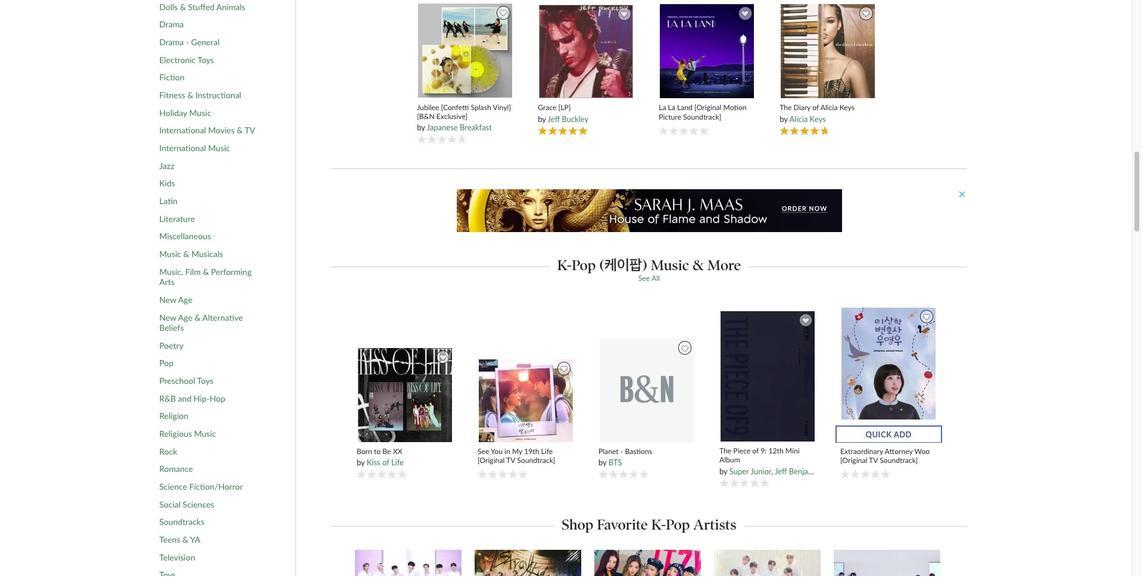 Task type: locate. For each thing, give the bounding box(es) containing it.
1 vertical spatial jeff
[[775, 467, 787, 476]]

toys up the hip-
[[197, 376, 213, 386]]

0 horizontal spatial [original
[[478, 457, 505, 465]]

0 vertical spatial life
[[541, 447, 553, 456]]

international music
[[159, 143, 230, 153]]

international for international movies & tv
[[159, 125, 206, 135]]

1 horizontal spatial soundtrack]
[[683, 112, 722, 121]]

0 vertical spatial k-
[[557, 256, 572, 274]]

hop
[[210, 394, 225, 404]]

[confetti
[[441, 103, 469, 112]]

0 horizontal spatial life
[[391, 458, 404, 468]]

religion link
[[159, 411, 188, 422]]

music
[[189, 108, 211, 118], [208, 143, 230, 153], [159, 249, 181, 259], [651, 256, 690, 274], [194, 429, 216, 439]]

soundtrack] inside 'see you in my 19th life [original tv soundtrack]'
[[517, 457, 555, 465]]

1 vertical spatial -
[[621, 447, 623, 456]]

stuffed
[[188, 2, 215, 12]]

fitness & instructional
[[159, 90, 241, 100]]

new age & alternative beliefs
[[159, 312, 243, 333]]

pop
[[572, 256, 596, 274], [159, 358, 174, 368], [666, 516, 690, 534]]

by left alicia keys link
[[780, 114, 788, 124]]

all
[[652, 274, 660, 283]]

0 vertical spatial pop
[[572, 256, 596, 274]]

1 horizontal spatial pop
[[572, 256, 596, 274]]

1 vertical spatial toys
[[197, 376, 213, 386]]

1 vertical spatial life
[[391, 458, 404, 468]]

1 horizontal spatial of
[[753, 447, 759, 456]]

drama down drama link
[[159, 37, 184, 47]]

[original
[[695, 103, 722, 112], [478, 457, 505, 465], [841, 457, 868, 465]]

, down extraordinary
[[860, 467, 864, 476]]

international up jazz
[[159, 143, 206, 153]]

of left 9:
[[753, 447, 759, 456]]

hip-
[[194, 394, 210, 404]]

[original inside extraordinary attorney woo [original tv soundtrack]
[[841, 457, 868, 465]]

0 horizontal spatial la
[[659, 103, 666, 112]]

0 vertical spatial -
[[186, 37, 189, 47]]

the left diary
[[780, 103, 792, 112]]

by down born
[[357, 458, 365, 468]]

, down the piece of 9: 12th mini album link
[[772, 467, 773, 476]]

0 vertical spatial see
[[639, 274, 650, 283]]

science fiction/horror link
[[159, 482, 243, 492]]

television link
[[159, 553, 195, 563]]

1 horizontal spatial tv
[[506, 457, 515, 465]]

2 horizontal spatial [original
[[841, 457, 868, 465]]

1 horizontal spatial -
[[621, 447, 623, 456]]

tv down extraordinary
[[869, 457, 878, 465]]

k-
[[557, 256, 572, 274], [652, 516, 666, 534]]

0 vertical spatial toys
[[198, 55, 214, 65]]

la la land [original motion picture soundtrack]
[[659, 103, 747, 121]]

new inside new age & alternative beliefs
[[159, 312, 176, 323]]

itzy image
[[590, 551, 706, 577]]

of inside the diary of alicia keys by alicia keys
[[813, 103, 819, 112]]

tv inside extraordinary attorney woo [original tv soundtrack]
[[869, 457, 878, 465]]

2 horizontal spatial soundtrack]
[[880, 457, 918, 465]]

k- left (케이팝)
[[557, 256, 572, 274]]

0 horizontal spatial see
[[478, 447, 489, 456]]

1 vertical spatial new
[[159, 312, 176, 323]]

0 vertical spatial jeff
[[548, 114, 560, 124]]

0 horizontal spatial the
[[720, 447, 732, 456]]

1 horizontal spatial la
[[668, 103, 676, 112]]

by inside the diary of alicia keys by alicia keys
[[780, 114, 788, 124]]

soundtrack] down the land at the right
[[683, 112, 722, 121]]

k-pop (케이팝) music & more see all
[[557, 256, 741, 283]]

2 vertical spatial of
[[383, 458, 389, 468]]

0 vertical spatial of
[[813, 103, 819, 112]]

toys down general
[[198, 55, 214, 65]]

& right dolls
[[180, 2, 186, 12]]

music for religious music
[[194, 429, 216, 439]]

la
[[659, 103, 666, 112], [668, 103, 676, 112]]

life down xx
[[391, 458, 404, 468]]

planet - bastions image
[[599, 339, 695, 443]]

benjamin
[[789, 467, 821, 476]]

la la land [original motion picture soundtrack] link
[[659, 103, 756, 122]]

1 vertical spatial keys
[[810, 114, 826, 124]]

alicia up alicia keys link
[[821, 103, 838, 112]]

2 new from the top
[[159, 312, 176, 323]]

new up beliefs
[[159, 312, 176, 323]]

artists
[[694, 516, 737, 534]]

& inside music & musicals link
[[183, 249, 189, 259]]

dolls & stuffed animals
[[159, 2, 245, 12]]

the
[[780, 103, 792, 112], [720, 447, 732, 456]]

drama down dolls
[[159, 19, 184, 29]]

new inside new age link
[[159, 295, 176, 305]]

1 vertical spatial of
[[753, 447, 759, 456]]

1 drama from the top
[[159, 19, 184, 29]]

vinyl]
[[493, 103, 511, 112]]

social sciences link
[[159, 500, 214, 510]]

1 horizontal spatial [original
[[695, 103, 722, 112]]

fitness & instructional link
[[159, 90, 241, 100]]

the diary of alicia keys image
[[781, 4, 876, 99]]

pop down poetry link
[[159, 358, 174, 368]]

0 vertical spatial age
[[178, 295, 193, 305]]

9:
[[761, 447, 767, 456]]

2 age from the top
[[178, 312, 193, 323]]

1 vertical spatial international
[[159, 143, 206, 153]]

favorite
[[597, 516, 648, 534]]

jeff inside "grace [lp] by jeff buckley"
[[548, 114, 560, 124]]

0 vertical spatial alicia
[[821, 103, 838, 112]]

1 la from the left
[[659, 103, 666, 112]]

jubilee [confetti splash vinyl] [b&n exclusive] link
[[417, 103, 514, 121]]

& left more
[[693, 256, 704, 274]]

soundtrack] down 'attorney'
[[880, 457, 918, 465]]

new age & alternative beliefs link
[[159, 312, 258, 333]]

age up beliefs
[[178, 312, 193, 323]]

by down grace
[[538, 114, 546, 124]]

& right the fitness
[[187, 90, 193, 100]]

extraordinary attorney woo [original tv soundtrack] image
[[841, 307, 937, 443]]

0 horizontal spatial keys
[[810, 114, 826, 124]]

music for holiday music
[[189, 108, 211, 118]]

1 international from the top
[[159, 125, 206, 135]]

jeff down grace
[[548, 114, 560, 124]]

music inside k-pop (케이팝) music & more see all
[[651, 256, 690, 274]]

0 horizontal spatial ,
[[772, 467, 773, 476]]

film
[[185, 267, 201, 277]]

1 horizontal spatial alicia
[[821, 103, 838, 112]]

toys for preschool toys
[[197, 376, 213, 386]]

0 horizontal spatial pop
[[159, 358, 174, 368]]

k- inside k-pop (케이팝) music & more see all
[[557, 256, 572, 274]]

music right religious
[[194, 429, 216, 439]]

music,
[[159, 267, 183, 277]]

2 vertical spatial pop
[[666, 516, 690, 534]]

2 horizontal spatial tv
[[869, 457, 878, 465]]

1 horizontal spatial the
[[780, 103, 792, 112]]

1 vertical spatial age
[[178, 312, 193, 323]]

0 horizontal spatial of
[[383, 458, 389, 468]]

age inside new age & alternative beliefs
[[178, 312, 193, 323]]

the inside the diary of alicia keys by alicia keys
[[780, 103, 792, 112]]

new for new age & alternative beliefs
[[159, 312, 176, 323]]

the for album
[[720, 447, 732, 456]]

[original right the land at the right
[[695, 103, 722, 112]]

diary
[[794, 103, 811, 112]]

2 international from the top
[[159, 143, 206, 153]]

&
[[180, 2, 186, 12], [187, 90, 193, 100], [237, 125, 243, 135], [183, 249, 189, 259], [693, 256, 704, 274], [203, 267, 209, 277], [195, 312, 201, 323], [182, 535, 188, 545]]

by down [b&n
[[417, 123, 425, 132]]

sciences
[[183, 500, 214, 510]]

1 horizontal spatial life
[[541, 447, 553, 456]]

& left ya
[[182, 535, 188, 545]]

& right movies at the top of page
[[237, 125, 243, 135]]

age inside new age link
[[178, 295, 193, 305]]

& inside k-pop (케이팝) music & more see all
[[693, 256, 704, 274]]

soundtrack] inside la la land [original motion picture soundtrack]
[[683, 112, 722, 121]]

breakfast
[[460, 123, 492, 132]]

life right 19th at the left
[[541, 447, 553, 456]]

international down holiday music link
[[159, 125, 206, 135]]

0 horizontal spatial jeff
[[548, 114, 560, 124]]

new down "arts"
[[159, 295, 176, 305]]

2 drama from the top
[[159, 37, 184, 47]]

dolls
[[159, 2, 178, 12]]

see left all at the top right of page
[[639, 274, 650, 283]]

0 horizontal spatial -
[[186, 37, 189, 47]]

1 vertical spatial pop
[[159, 358, 174, 368]]

music down the fitness & instructional link
[[189, 108, 211, 118]]

,
[[772, 467, 773, 476], [860, 467, 864, 476]]

age for new age
[[178, 295, 193, 305]]

jubilee [confetti splash vinyl] [b&n exclusive] image
[[418, 3, 513, 99]]

soundtrack]
[[683, 112, 722, 121], [517, 457, 555, 465], [880, 457, 918, 465]]

teens
[[159, 535, 180, 545]]

pop inside k-pop (케이팝) music & more see all
[[572, 256, 596, 274]]

& down miscellaneous link
[[183, 249, 189, 259]]

[original inside la la land [original motion picture soundtrack]
[[695, 103, 722, 112]]

0 vertical spatial new
[[159, 295, 176, 305]]

jeff buckley link
[[548, 114, 589, 124]]

new age
[[159, 295, 193, 305]]

alicia down diary
[[790, 114, 808, 124]]

fiction
[[159, 72, 185, 82]]

miscellaneous
[[159, 231, 211, 241]]

of inside the piece of 9: 12th mini album
[[753, 447, 759, 456]]

of for album
[[753, 447, 759, 456]]

see
[[639, 274, 650, 283], [478, 447, 489, 456]]

kiss
[[367, 458, 381, 468]]

0 vertical spatial keys
[[840, 103, 855, 112]]

0 horizontal spatial tv
[[245, 125, 255, 135]]

age up new age & alternative beliefs
[[178, 295, 193, 305]]

[original down extraordinary
[[841, 457, 868, 465]]

by inside jubilee [confetti splash vinyl] [b&n exclusive] by japanese breakfast
[[417, 123, 425, 132]]

- inside planet - bastions by bts
[[621, 447, 623, 456]]

1 horizontal spatial jeff
[[775, 467, 787, 476]]

1 horizontal spatial see
[[639, 274, 650, 283]]

2 horizontal spatial of
[[813, 103, 819, 112]]

0 horizontal spatial k-
[[557, 256, 572, 274]]

[original down you
[[478, 457, 505, 465]]

electronic toys
[[159, 55, 214, 65]]

- up bts link
[[621, 447, 623, 456]]

advertisement element
[[331, 190, 967, 233]]

tv down in
[[506, 457, 515, 465]]

music & musicals link
[[159, 249, 223, 259]]

more
[[708, 256, 741, 274]]

see you in my 19th life [original tv soundtrack] image
[[479, 359, 574, 443]]

1 vertical spatial see
[[478, 447, 489, 456]]

& inside teens & ya link
[[182, 535, 188, 545]]

extraordinary
[[841, 447, 883, 456]]

the piece of 9: 12th mini album image
[[720, 311, 816, 443]]

k- right favorite
[[652, 516, 666, 534]]

& right film
[[203, 267, 209, 277]]

religious music
[[159, 429, 216, 439]]

international for international music
[[159, 143, 206, 153]]

the diary of alicia keys link
[[780, 103, 877, 112]]

1 horizontal spatial k-
[[652, 516, 666, 534]]

movies
[[208, 125, 235, 135]]

kiss of life link
[[367, 458, 404, 468]]

the up album
[[720, 447, 732, 456]]

quick
[[866, 429, 892, 438]]

see inside k-pop (케이팝) music & more see all
[[639, 274, 650, 283]]

of down be
[[383, 458, 389, 468]]

alicia keys link
[[790, 114, 826, 124]]

1 vertical spatial the
[[720, 447, 732, 456]]

- for planet
[[621, 447, 623, 456]]

new age link
[[159, 295, 193, 305]]

1 age from the top
[[178, 295, 193, 305]]

1 new from the top
[[159, 295, 176, 305]]

pop left artists
[[666, 516, 690, 534]]

1 vertical spatial drama
[[159, 37, 184, 47]]

music for international music
[[208, 143, 230, 153]]

by down planet
[[599, 458, 607, 468]]

pop left (케이팝)
[[572, 256, 596, 274]]

extraordinary attorney woo [original tv soundtrack]
[[841, 447, 930, 465]]

music up all at the top right of page
[[651, 256, 690, 274]]

see left you
[[478, 447, 489, 456]]

teens & ya link
[[159, 535, 200, 545]]

music down movies at the top of page
[[208, 143, 230, 153]]

the piece of 9: 12th mini album link
[[720, 447, 817, 465]]

tv right movies at the top of page
[[245, 125, 255, 135]]

the inside the piece of 9: 12th mini album
[[720, 447, 732, 456]]

literature link
[[159, 214, 195, 224]]

1 horizontal spatial keys
[[840, 103, 855, 112]]

0 vertical spatial drama
[[159, 19, 184, 29]]

soundtrack] down 19th at the left
[[517, 457, 555, 465]]

music & musicals
[[159, 249, 223, 259]]

jeff right junior
[[775, 467, 787, 476]]

drama - general link
[[159, 37, 220, 47]]

keys right diary
[[840, 103, 855, 112]]

& left alternative
[[195, 312, 201, 323]]

[original for extraordinary attorney woo [original tv soundtrack]
[[841, 457, 868, 465]]

0 horizontal spatial soundtrack]
[[517, 457, 555, 465]]

2 horizontal spatial pop
[[666, 516, 690, 534]]

teens & ya
[[159, 535, 200, 545]]

keys down the diary of alicia keys "link"
[[810, 114, 826, 124]]

woo
[[915, 447, 930, 456]]

0 vertical spatial the
[[780, 103, 792, 112]]

piece
[[734, 447, 751, 456]]

jubilee [confetti splash vinyl] [b&n exclusive] by japanese breakfast
[[417, 103, 511, 132]]

1 horizontal spatial ,
[[860, 467, 864, 476]]

romance
[[159, 464, 193, 474]]

to
[[374, 447, 381, 456]]

- up electronic toys
[[186, 37, 189, 47]]

0 horizontal spatial alicia
[[790, 114, 808, 124]]

jubilee
[[417, 103, 439, 112]]

life inside the born to be xx by kiss of life
[[391, 458, 404, 468]]

0 vertical spatial international
[[159, 125, 206, 135]]

of right diary
[[813, 103, 819, 112]]



Task type: describe. For each thing, give the bounding box(es) containing it.
social
[[159, 500, 181, 510]]

by down album
[[720, 467, 728, 476]]

the for alicia
[[780, 103, 792, 112]]

miscellaneous link
[[159, 231, 211, 242]]

quick add button
[[836, 425, 942, 443]]

international movies & tv link
[[159, 125, 255, 136]]

super junior link
[[730, 467, 772, 476]]

1 vertical spatial alicia
[[790, 114, 808, 124]]

life inside 'see you in my 19th life [original tv soundtrack]'
[[541, 447, 553, 456]]

see inside 'see you in my 19th life [original tv soundtrack]'
[[478, 447, 489, 456]]

japanese
[[427, 123, 458, 132]]

latin link
[[159, 196, 178, 206]]

preschool
[[159, 376, 195, 386]]

by super junior , jeff benjamin
[[720, 467, 821, 476]]

in
[[505, 447, 510, 456]]

monsta x image
[[830, 551, 945, 577]]

by inside planet - bastions by bts
[[599, 458, 607, 468]]

international music link
[[159, 143, 230, 153]]

& inside music, film & performing arts
[[203, 267, 209, 277]]

fiction/horror
[[189, 482, 243, 492]]

grace [lp] link
[[538, 103, 635, 112]]

(케이팝)
[[599, 256, 648, 274]]

soundtracks link
[[159, 517, 205, 528]]

land
[[677, 103, 693, 112]]

holiday music link
[[159, 108, 211, 118]]

be
[[383, 447, 391, 456]]

kids link
[[159, 178, 175, 189]]

holiday music
[[159, 108, 211, 118]]

& inside the dolls & stuffed animals link
[[180, 2, 186, 12]]

jazz
[[159, 161, 174, 171]]

toys for electronic toys
[[198, 55, 214, 65]]

stray kids image
[[471, 551, 586, 577]]

[original for la la land [original motion picture soundtrack]
[[695, 103, 722, 112]]

[b&n
[[417, 112, 435, 121]]

[original inside 'see you in my 19th life [original tv soundtrack]'
[[478, 457, 505, 465]]

planet - bastions link
[[599, 447, 696, 457]]

motion
[[724, 103, 747, 112]]

preschool toys link
[[159, 376, 213, 386]]

2 la from the left
[[668, 103, 676, 112]]

enhypen image
[[710, 551, 825, 577]]

music, film & performing arts
[[159, 267, 252, 287]]

ya
[[190, 535, 200, 545]]

drama for drama link
[[159, 19, 184, 29]]

latin
[[159, 196, 178, 206]]

drama - general
[[159, 37, 220, 47]]

see you in my 19th life [original tv soundtrack]
[[478, 447, 555, 465]]

fitness
[[159, 90, 185, 100]]

& inside international movies & tv link
[[237, 125, 243, 135]]

soundtracks
[[159, 517, 205, 528]]

dolls & stuffed animals link
[[159, 2, 245, 12]]

la la land [original motion picture soundtrack] image
[[660, 4, 755, 99]]

planet
[[599, 447, 619, 456]]

album
[[720, 456, 740, 465]]

performing
[[211, 267, 252, 277]]

[lp]
[[559, 103, 571, 112]]

poetry
[[159, 341, 184, 351]]

the piece of 9: 12th mini album
[[720, 447, 800, 465]]

born to be xx image
[[358, 348, 453, 443]]

quick add
[[866, 429, 912, 438]]

bts image
[[351, 551, 466, 577]]

science fiction/horror
[[159, 482, 243, 492]]

of inside the born to be xx by kiss of life
[[383, 458, 389, 468]]

buckley
[[562, 114, 589, 124]]

and
[[178, 394, 192, 404]]

& inside the fitness & instructional link
[[187, 90, 193, 100]]

planet - bastions by bts
[[599, 447, 652, 468]]

see you in my 19th life [original tv soundtrack] link
[[478, 447, 575, 466]]

see all link
[[639, 274, 660, 283]]

by inside the born to be xx by kiss of life
[[357, 458, 365, 468]]

super
[[730, 467, 749, 476]]

age for new age & alternative beliefs
[[178, 312, 193, 323]]

splash
[[471, 103, 491, 112]]

12th
[[769, 447, 784, 456]]

drama for drama - general
[[159, 37, 184, 47]]

exclusive]
[[437, 112, 468, 121]]

jazz link
[[159, 161, 174, 171]]

romance link
[[159, 464, 193, 475]]

grace [lp] image
[[539, 4, 634, 99]]

beliefs
[[159, 323, 184, 333]]

born
[[357, 447, 372, 456]]

- for drama
[[186, 37, 189, 47]]

1 , from the left
[[772, 467, 773, 476]]

animals
[[216, 2, 245, 12]]

television
[[159, 553, 195, 563]]

shop favorite k-pop artists
[[562, 516, 737, 534]]

new for new age
[[159, 295, 176, 305]]

alternative
[[202, 312, 243, 323]]

kids
[[159, 178, 175, 188]]

general
[[191, 37, 220, 47]]

2 , from the left
[[860, 467, 864, 476]]

grace
[[538, 103, 557, 112]]

junior
[[751, 467, 772, 476]]

the diary of alicia keys by alicia keys
[[780, 103, 855, 124]]

music up "music,"
[[159, 249, 181, 259]]

instructional
[[196, 90, 241, 100]]

science
[[159, 482, 187, 492]]

tv inside 'see you in my 19th life [original tv soundtrack]'
[[506, 457, 515, 465]]

& inside new age & alternative beliefs
[[195, 312, 201, 323]]

religious
[[159, 429, 192, 439]]

drama link
[[159, 19, 184, 30]]

1 vertical spatial k-
[[652, 516, 666, 534]]

r&b and hip-hop
[[159, 394, 225, 404]]

by inside "grace [lp] by jeff buckley"
[[538, 114, 546, 124]]

preschool toys
[[159, 376, 213, 386]]

international movies & tv
[[159, 125, 255, 135]]

mini
[[786, 447, 800, 456]]

my
[[512, 447, 523, 456]]

social sciences
[[159, 500, 214, 510]]

poetry link
[[159, 341, 184, 351]]

music, film & performing arts link
[[159, 267, 258, 288]]

soundtrack] inside extraordinary attorney woo [original tv soundtrack]
[[880, 457, 918, 465]]

rock link
[[159, 447, 177, 457]]

of for alicia
[[813, 103, 819, 112]]



Task type: vqa. For each thing, say whether or not it's contained in the screenshot.
the for related to ITEM
no



